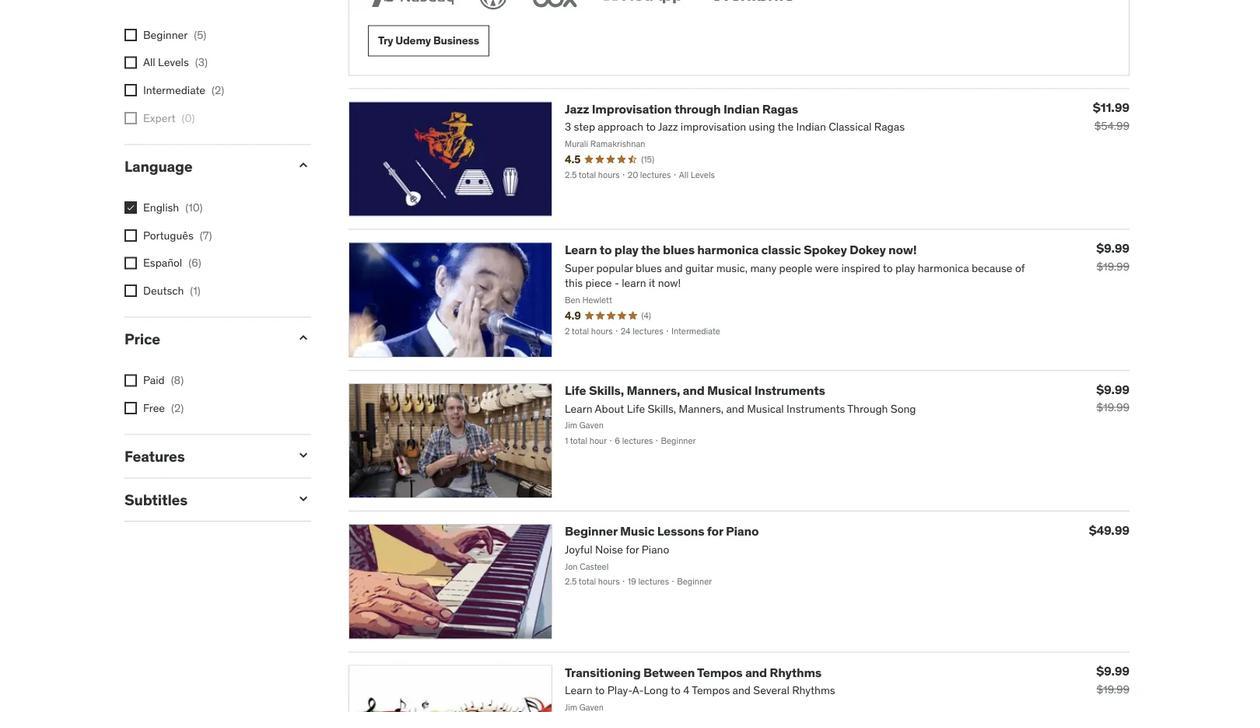 Task type: vqa. For each thing, say whether or not it's contained in the screenshot.


Task type: describe. For each thing, give the bounding box(es) containing it.
udemy
[[396, 34, 431, 48]]

(6)
[[189, 256, 201, 270]]

life skills, manners, and musical instruments
[[565, 383, 825, 399]]

xsmall image for free
[[125, 402, 137, 415]]

$19.99 for life skills, manners, and musical instruments
[[1097, 401, 1130, 415]]

$9.99 for life skills, manners, and musical instruments
[[1097, 382, 1130, 398]]

xsmall image for english
[[125, 202, 137, 214]]

xsmall image for paid
[[125, 375, 137, 387]]

all levels (3)
[[143, 55, 208, 69]]

$11.99
[[1093, 100, 1130, 116]]

xsmall image for português
[[125, 229, 137, 242]]

(3)
[[195, 55, 208, 69]]

harmonica
[[697, 242, 759, 258]]

expert
[[143, 111, 175, 125]]

transitioning
[[565, 665, 641, 681]]

small image for price
[[296, 330, 311, 346]]

language button
[[125, 157, 283, 175]]

transitioning between tempos and rhythms
[[565, 665, 822, 681]]

and for tempos
[[745, 665, 767, 681]]

ragas
[[762, 101, 798, 117]]

learn
[[565, 242, 597, 258]]

small image for language
[[296, 157, 311, 173]]

english (10)
[[143, 200, 203, 215]]

paid (8)
[[143, 373, 184, 387]]

lessons
[[657, 524, 705, 540]]

classic
[[762, 242, 801, 258]]

volkswagen image
[[476, 0, 510, 13]]

$9.99 for learn to play the blues harmonica classic spokey dokey now!
[[1097, 241, 1130, 257]]

small image for subtitles
[[296, 491, 311, 507]]

dokey
[[850, 242, 886, 258]]

(2) for free (2)
[[171, 401, 184, 415]]

intermediate (2)
[[143, 83, 224, 97]]

piano
[[726, 524, 759, 540]]

price button
[[125, 330, 283, 348]]

rhythms
[[770, 665, 822, 681]]

price
[[125, 330, 160, 348]]

xsmall image for intermediate
[[125, 84, 137, 97]]

(0)
[[182, 111, 195, 125]]

through
[[675, 101, 721, 117]]

life skills, manners, and musical instruments link
[[565, 383, 825, 399]]

skills,
[[589, 383, 624, 399]]

expert (0)
[[143, 111, 195, 125]]

music
[[620, 524, 655, 540]]

$9.99 $19.99 for learn to play the blues harmonica classic spokey dokey now!
[[1097, 241, 1130, 274]]

(2) for intermediate (2)
[[212, 83, 224, 97]]

beginner music lessons for piano link
[[565, 524, 759, 540]]

indian
[[724, 101, 760, 117]]

jazz improvisation through indian ragas
[[565, 101, 798, 117]]

xsmall image for expert
[[125, 112, 137, 124]]

features button
[[125, 447, 283, 466]]

tempos
[[697, 665, 743, 681]]

subtitles
[[125, 490, 188, 509]]

paid
[[143, 373, 165, 387]]

jazz improvisation through indian ragas link
[[565, 101, 798, 117]]

beginner for beginner music lessons for piano
[[565, 524, 618, 540]]

musical
[[707, 383, 752, 399]]

spokey
[[804, 242, 847, 258]]

(10)
[[185, 200, 203, 215]]

(5)
[[194, 28, 206, 42]]

blues
[[663, 242, 695, 258]]

$11.99 $54.99
[[1093, 100, 1130, 133]]

(8)
[[171, 373, 184, 387]]

life
[[565, 383, 586, 399]]

$49.99
[[1089, 523, 1130, 539]]

play
[[615, 242, 639, 258]]



Task type: locate. For each thing, give the bounding box(es) containing it.
and left musical
[[683, 383, 705, 399]]

deutsch
[[143, 284, 184, 298]]

2 $19.99 from the top
[[1097, 401, 1130, 415]]

the
[[641, 242, 660, 258]]

2 $9.99 from the top
[[1097, 382, 1130, 398]]

(2) right intermediate
[[212, 83, 224, 97]]

xsmall image for deutsch
[[125, 285, 137, 297]]

beginner
[[143, 28, 188, 42], [565, 524, 618, 540]]

intermediate
[[143, 83, 205, 97]]

and right "tempos"
[[745, 665, 767, 681]]

2 small image from the top
[[296, 448, 311, 463]]

beginner left music
[[565, 524, 618, 540]]

2 vertical spatial $9.99
[[1097, 664, 1130, 680]]

to
[[600, 242, 612, 258]]

business
[[433, 34, 479, 48]]

small image
[[296, 157, 311, 173], [296, 491, 311, 507]]

3 xsmall image from the top
[[125, 202, 137, 214]]

xsmall image for beginner
[[125, 29, 137, 41]]

learn to play the blues harmonica classic spokey dokey now! link
[[565, 242, 917, 258]]

beginner for beginner (5)
[[143, 28, 188, 42]]

1 vertical spatial small image
[[296, 491, 311, 507]]

between
[[644, 665, 695, 681]]

$9.99 $19.99 for life skills, manners, and musical instruments
[[1097, 382, 1130, 415]]

xsmall image
[[125, 56, 137, 69], [125, 112, 137, 124], [125, 229, 137, 242], [125, 257, 137, 270], [125, 375, 137, 387], [125, 402, 137, 415]]

1 vertical spatial small image
[[296, 448, 311, 463]]

português
[[143, 228, 194, 242]]

xsmall image left the english
[[125, 202, 137, 214]]

english
[[143, 200, 179, 215]]

xsmall image
[[125, 29, 137, 41], [125, 84, 137, 97], [125, 202, 137, 214], [125, 285, 137, 297]]

3 $19.99 from the top
[[1097, 683, 1130, 697]]

0 vertical spatial beginner
[[143, 28, 188, 42]]

$9.99 for transitioning between tempos and rhythms
[[1097, 664, 1130, 680]]

xsmall image for español
[[125, 257, 137, 270]]

2 xsmall image from the top
[[125, 112, 137, 124]]

$9.99
[[1097, 241, 1130, 257], [1097, 382, 1130, 398], [1097, 664, 1130, 680]]

0 horizontal spatial (2)
[[171, 401, 184, 415]]

português (7)
[[143, 228, 212, 242]]

instruments
[[755, 383, 825, 399]]

language
[[125, 157, 192, 175]]

1 vertical spatial (2)
[[171, 401, 184, 415]]

(7)
[[200, 228, 212, 242]]

3 $9.99 $19.99 from the top
[[1097, 664, 1130, 697]]

6 xsmall image from the top
[[125, 402, 137, 415]]

2 $9.99 $19.99 from the top
[[1097, 382, 1130, 415]]

all
[[143, 55, 155, 69]]

$19.99 for transitioning between tempos and rhythms
[[1097, 683, 1130, 697]]

beginner music lessons for piano
[[565, 524, 759, 540]]

improvisation
[[592, 101, 672, 117]]

xsmall image left all
[[125, 56, 137, 69]]

for
[[707, 524, 723, 540]]

$19.99
[[1097, 260, 1130, 274], [1097, 401, 1130, 415], [1097, 683, 1130, 697]]

xsmall image left beginner (5)
[[125, 29, 137, 41]]

(2)
[[212, 83, 224, 97], [171, 401, 184, 415]]

1 vertical spatial beginner
[[565, 524, 618, 540]]

netapp image
[[600, 0, 689, 13]]

1 vertical spatial $9.99
[[1097, 382, 1130, 398]]

1 $19.99 from the top
[[1097, 260, 1130, 274]]

5 xsmall image from the top
[[125, 375, 137, 387]]

1 vertical spatial $9.99 $19.99
[[1097, 382, 1130, 415]]

2 small image from the top
[[296, 491, 311, 507]]

beginner up 'levels'
[[143, 28, 188, 42]]

transitioning between tempos and rhythms link
[[565, 665, 822, 681]]

xsmall image for all
[[125, 56, 137, 69]]

2 vertical spatial $19.99
[[1097, 683, 1130, 697]]

1 horizontal spatial (2)
[[212, 83, 224, 97]]

xsmall image left português
[[125, 229, 137, 242]]

now!
[[889, 242, 917, 258]]

3 xsmall image from the top
[[125, 229, 137, 242]]

1 small image from the top
[[296, 330, 311, 346]]

learn to play the blues harmonica classic spokey dokey now!
[[565, 242, 917, 258]]

small image
[[296, 330, 311, 346], [296, 448, 311, 463]]

and
[[683, 383, 705, 399], [745, 665, 767, 681]]

1 small image from the top
[[296, 157, 311, 173]]

1 vertical spatial and
[[745, 665, 767, 681]]

subtitles button
[[125, 490, 283, 509]]

2 vertical spatial $9.99 $19.99
[[1097, 664, 1130, 697]]

2 xsmall image from the top
[[125, 84, 137, 97]]

$9.99 $19.99 for transitioning between tempos and rhythms
[[1097, 664, 1130, 697]]

$54.99
[[1095, 119, 1130, 133]]

try udemy business
[[378, 34, 479, 48]]

nasdaq image
[[368, 0, 458, 13]]

beginner (5)
[[143, 28, 206, 42]]

1 xsmall image from the top
[[125, 56, 137, 69]]

deutsch (1)
[[143, 284, 201, 298]]

xsmall image left paid in the left bottom of the page
[[125, 375, 137, 387]]

xsmall image left deutsch
[[125, 285, 137, 297]]

4 xsmall image from the top
[[125, 257, 137, 270]]

free (2)
[[143, 401, 184, 415]]

try udemy business link
[[368, 25, 489, 56]]

box image
[[529, 0, 581, 13]]

0 vertical spatial $9.99
[[1097, 241, 1130, 257]]

(2) right 'free'
[[171, 401, 184, 415]]

try
[[378, 34, 393, 48]]

manners,
[[627, 383, 680, 399]]

español (6)
[[143, 256, 201, 270]]

eventbrite image
[[708, 0, 798, 13]]

español
[[143, 256, 182, 270]]

0 vertical spatial (2)
[[212, 83, 224, 97]]

small image for features
[[296, 448, 311, 463]]

xsmall image left intermediate
[[125, 84, 137, 97]]

1 $9.99 $19.99 from the top
[[1097, 241, 1130, 274]]

free
[[143, 401, 165, 415]]

xsmall image left expert
[[125, 112, 137, 124]]

levels
[[158, 55, 189, 69]]

1 vertical spatial $19.99
[[1097, 401, 1130, 415]]

1 xsmall image from the top
[[125, 29, 137, 41]]

and for manners,
[[683, 383, 705, 399]]

xsmall image left 'free'
[[125, 402, 137, 415]]

0 vertical spatial small image
[[296, 157, 311, 173]]

$19.99 for learn to play the blues harmonica classic spokey dokey now!
[[1097, 260, 1130, 274]]

4 xsmall image from the top
[[125, 285, 137, 297]]

features
[[125, 447, 185, 466]]

0 horizontal spatial beginner
[[143, 28, 188, 42]]

1 $9.99 from the top
[[1097, 241, 1130, 257]]

$9.99 $19.99
[[1097, 241, 1130, 274], [1097, 382, 1130, 415], [1097, 664, 1130, 697]]

1 horizontal spatial and
[[745, 665, 767, 681]]

(1)
[[190, 284, 201, 298]]

0 vertical spatial $19.99
[[1097, 260, 1130, 274]]

jazz
[[565, 101, 589, 117]]

0 vertical spatial small image
[[296, 330, 311, 346]]

0 horizontal spatial and
[[683, 383, 705, 399]]

xsmall image left the español
[[125, 257, 137, 270]]

1 horizontal spatial beginner
[[565, 524, 618, 540]]

3 $9.99 from the top
[[1097, 664, 1130, 680]]

0 vertical spatial and
[[683, 383, 705, 399]]

0 vertical spatial $9.99 $19.99
[[1097, 241, 1130, 274]]



